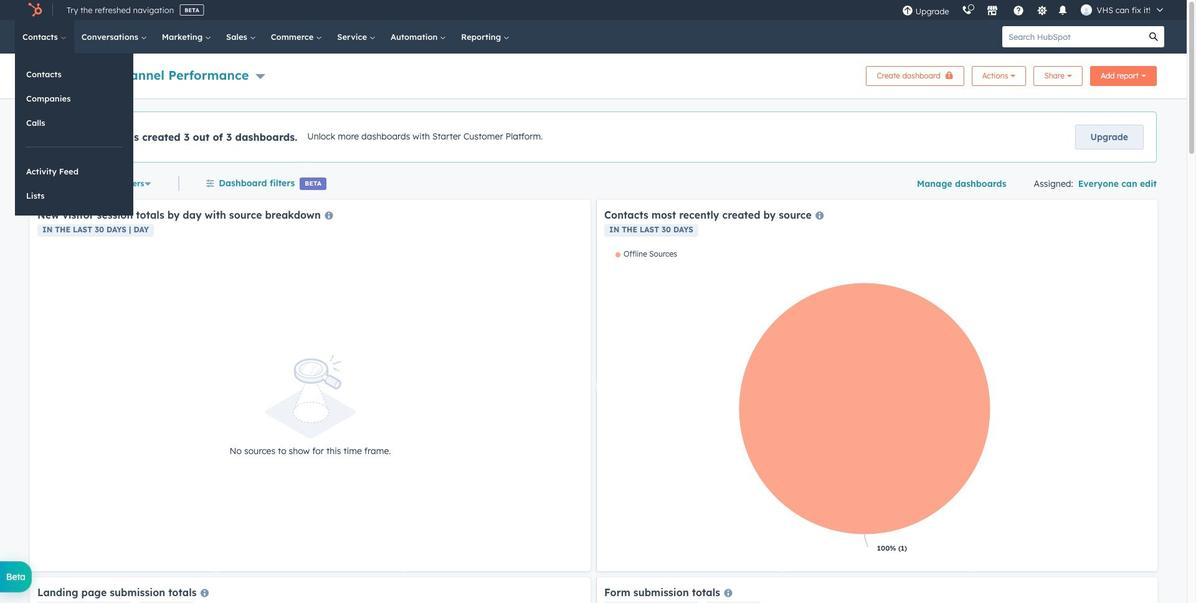 Task type: vqa. For each thing, say whether or not it's contained in the screenshot.
Privacy & Consent at the bottom of the page
no



Task type: locate. For each thing, give the bounding box(es) containing it.
banner
[[30, 62, 1157, 86]]

Search HubSpot search field
[[1002, 26, 1143, 47]]

form submission totals element
[[597, 578, 1158, 603]]

landing page submission totals element
[[30, 578, 591, 603]]

menu
[[896, 0, 1172, 20]]



Task type: describe. For each thing, give the bounding box(es) containing it.
contacts most recently created by source element
[[597, 200, 1158, 571]]

interactive chart image
[[604, 249, 1150, 564]]

new visitor session totals by day with source breakdown element
[[30, 200, 591, 571]]

contacts menu
[[15, 54, 133, 216]]

jer mill image
[[1081, 4, 1092, 16]]

marketplaces image
[[987, 6, 998, 17]]



